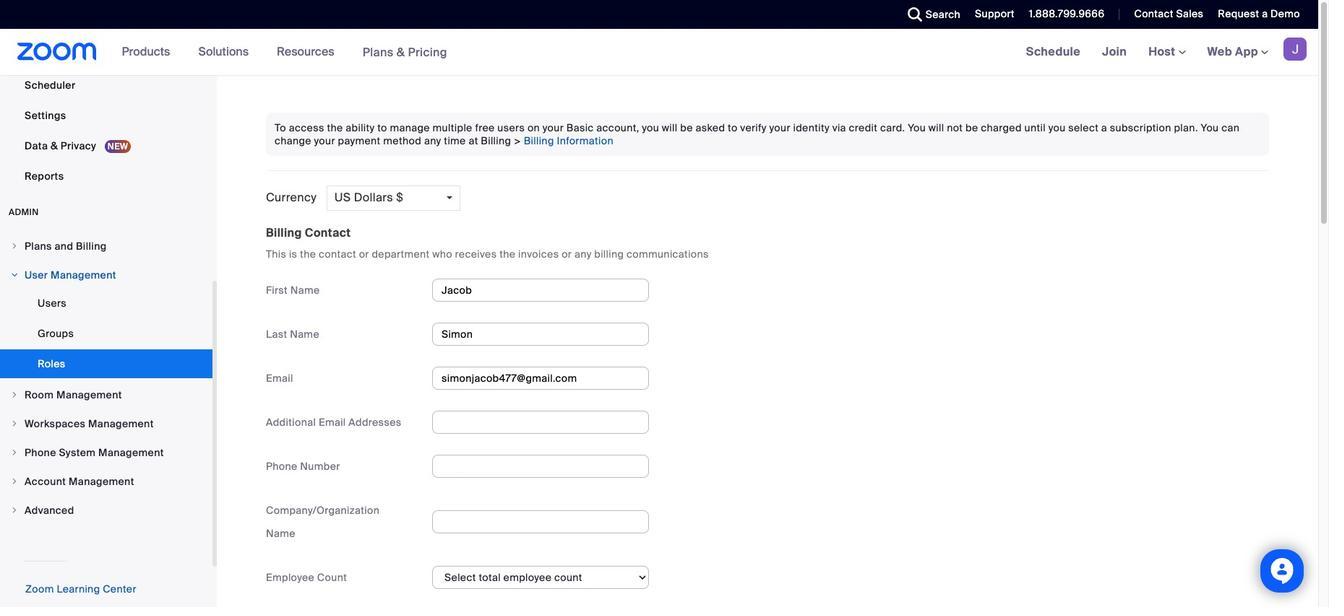 Task type: locate. For each thing, give the bounding box(es) containing it.
1 vertical spatial contact
[[305, 225, 351, 241]]

0 vertical spatial email
[[266, 372, 293, 385]]

billing
[[481, 134, 511, 147], [524, 134, 554, 147], [266, 225, 302, 241], [76, 240, 107, 253]]

0 horizontal spatial email
[[266, 372, 293, 385]]

management inside 'menu item'
[[88, 418, 154, 431]]

host
[[1149, 44, 1178, 59]]

right image left the system
[[10, 449, 19, 458]]

plans for plans & pricing
[[363, 44, 394, 60]]

0 vertical spatial contact
[[1134, 7, 1174, 20]]

& left pricing
[[397, 44, 405, 60]]

None text field
[[432, 279, 649, 302], [432, 323, 649, 346], [432, 411, 649, 434], [432, 455, 649, 478], [432, 279, 649, 302], [432, 323, 649, 346], [432, 411, 649, 434], [432, 455, 649, 478]]

management
[[51, 269, 116, 282], [56, 389, 122, 402], [88, 418, 154, 431], [98, 447, 164, 460], [69, 476, 134, 489]]

management down plans and billing
[[51, 269, 116, 282]]

2 right image from the top
[[10, 391, 19, 400]]

1 horizontal spatial plans
[[363, 44, 394, 60]]

& right data
[[51, 139, 58, 153]]

right image
[[10, 271, 19, 280], [10, 420, 19, 429], [10, 449, 19, 458], [10, 478, 19, 486]]

any
[[424, 134, 441, 147], [575, 248, 592, 261]]

0 vertical spatial a
[[1262, 7, 1268, 20]]

1 horizontal spatial be
[[966, 121, 978, 134]]

be left asked
[[680, 121, 693, 134]]

0 vertical spatial right image
[[10, 242, 19, 251]]

plans left 'and'
[[25, 240, 52, 253]]

1.888.799.9666
[[1029, 7, 1105, 20]]

employee
[[266, 572, 314, 585]]

your right change
[[314, 134, 335, 147]]

1 vertical spatial plans
[[25, 240, 52, 253]]

1 right image from the top
[[10, 242, 19, 251]]

right image inside account management "menu item"
[[10, 478, 19, 486]]

name up employee
[[266, 527, 295, 541]]

system
[[59, 447, 96, 460]]

management up the workspaces management
[[56, 389, 122, 402]]

room management
[[25, 389, 122, 402]]

1 you from the left
[[908, 121, 926, 134]]

the
[[327, 121, 343, 134], [300, 248, 316, 261], [500, 248, 516, 261]]

right image inside "workspaces management" 'menu item'
[[10, 420, 19, 429]]

plans for plans and billing
[[25, 240, 52, 253]]

phone system management menu item
[[0, 439, 212, 467]]

1 vertical spatial email
[[319, 416, 346, 429]]

right image inside plans and billing "menu item"
[[10, 242, 19, 251]]

0 horizontal spatial be
[[680, 121, 693, 134]]

contact
[[1134, 7, 1174, 20], [305, 225, 351, 241]]

users link
[[0, 289, 212, 318]]

groups link
[[0, 319, 212, 348]]

name inside company/organization name
[[266, 527, 295, 541]]

last name
[[266, 328, 319, 341]]

or right contact
[[359, 248, 369, 261]]

is
[[289, 248, 297, 261]]

2 you from the left
[[1048, 121, 1066, 134]]

you right account,
[[642, 121, 659, 134]]

None text field
[[432, 367, 649, 390], [432, 511, 649, 534], [432, 367, 649, 390], [432, 511, 649, 534]]

right image inside room management "menu item"
[[10, 391, 19, 400]]

email right additional
[[319, 416, 346, 429]]

0 vertical spatial &
[[397, 44, 405, 60]]

contact sales link
[[1123, 0, 1207, 29], [1134, 7, 1204, 20]]

plan.
[[1174, 121, 1198, 134]]

method
[[383, 134, 421, 147]]

1 you from the left
[[642, 121, 659, 134]]

0 horizontal spatial plans
[[25, 240, 52, 253]]

right image left user
[[10, 271, 19, 280]]

right image for room
[[10, 391, 19, 400]]

currency
[[266, 190, 317, 205]]

management for account management
[[69, 476, 134, 489]]

management up account management "menu item"
[[98, 447, 164, 460]]

0 horizontal spatial a
[[1101, 121, 1107, 134]]

your right the on
[[543, 121, 564, 134]]

plans
[[363, 44, 394, 60], [25, 240, 52, 253]]

a left demo
[[1262, 7, 1268, 20]]

name right 'last'
[[290, 328, 319, 341]]

1 vertical spatial right image
[[10, 391, 19, 400]]

billing up this
[[266, 225, 302, 241]]

communications
[[627, 248, 709, 261]]

charged
[[981, 121, 1022, 134]]

0 horizontal spatial contact
[[305, 225, 351, 241]]

will left not
[[929, 121, 944, 134]]

right image inside user management "menu item"
[[10, 271, 19, 280]]

data
[[25, 139, 48, 153]]

2 vertical spatial name
[[266, 527, 295, 541]]

0 horizontal spatial or
[[359, 248, 369, 261]]

information
[[557, 134, 614, 147]]

to
[[377, 121, 387, 134], [728, 121, 738, 134]]

0 horizontal spatial you
[[908, 121, 926, 134]]

time
[[444, 134, 466, 147]]

side navigation navigation
[[0, 0, 217, 608]]

be
[[680, 121, 693, 134], [966, 121, 978, 134]]

plans left pricing
[[363, 44, 394, 60]]

groups
[[38, 327, 74, 340]]

phone inside menu item
[[25, 447, 56, 460]]

0 vertical spatial any
[[424, 134, 441, 147]]

number
[[300, 460, 340, 473]]

2 vertical spatial right image
[[10, 507, 19, 515]]

right image for account management
[[10, 478, 19, 486]]

right image
[[10, 242, 19, 251], [10, 391, 19, 400], [10, 507, 19, 515]]

account management menu item
[[0, 468, 212, 496]]

0 vertical spatial name
[[290, 284, 320, 297]]

will left asked
[[662, 121, 678, 134]]

& inside product information navigation
[[397, 44, 405, 60]]

zoom
[[25, 583, 54, 596]]

the left ability
[[327, 121, 343, 134]]

1 horizontal spatial &
[[397, 44, 405, 60]]

2 will from the left
[[929, 121, 944, 134]]

users
[[498, 121, 525, 134]]

plans inside product information navigation
[[363, 44, 394, 60]]

contact sales
[[1134, 7, 1204, 20]]

0 horizontal spatial to
[[377, 121, 387, 134]]

billing right 'and'
[[76, 240, 107, 253]]

1 vertical spatial any
[[575, 248, 592, 261]]

& for pricing
[[397, 44, 405, 60]]

management for workspaces management
[[88, 418, 154, 431]]

a inside to access the ability to manage multiple free users on your basic account, you will be asked to verify your identity via credit card. you will not be charged until you select a subscription plan. you can change your payment method any time at billing >
[[1101, 121, 1107, 134]]

user management menu item
[[0, 262, 212, 289]]

right image left account
[[10, 478, 19, 486]]

management up phone system management menu item
[[88, 418, 154, 431]]

the left "invoices"
[[500, 248, 516, 261]]

1 horizontal spatial email
[[319, 416, 346, 429]]

phone for phone system management
[[25, 447, 56, 460]]

billing inside billing contact this is the contact or department who receives the invoices or any billing communications
[[266, 225, 302, 241]]

or right "invoices"
[[562, 248, 572, 261]]

1 horizontal spatial phone
[[266, 460, 297, 473]]

any left time at the top left of page
[[424, 134, 441, 147]]

you
[[908, 121, 926, 134], [1201, 121, 1219, 134]]

us
[[334, 190, 351, 205]]

$
[[396, 190, 403, 205]]

phone up account
[[25, 447, 56, 460]]

any left billing
[[575, 248, 592, 261]]

roles
[[38, 358, 65, 371]]

learning
[[57, 583, 100, 596]]

0 horizontal spatial will
[[662, 121, 678, 134]]

1 vertical spatial &
[[51, 139, 58, 153]]

1 horizontal spatial any
[[575, 248, 592, 261]]

receives
[[455, 248, 497, 261]]

billing left the >
[[481, 134, 511, 147]]

verify
[[740, 121, 767, 134]]

will
[[662, 121, 678, 134], [929, 121, 944, 134]]

you right until
[[1048, 121, 1066, 134]]

right image down admin
[[10, 242, 19, 251]]

management inside menu item
[[98, 447, 164, 460]]

right image left room
[[10, 391, 19, 400]]

1 vertical spatial name
[[290, 328, 319, 341]]

data & privacy link
[[0, 132, 212, 160]]

3 right image from the top
[[10, 449, 19, 458]]

account
[[25, 476, 66, 489]]

your right verify at the right of page
[[769, 121, 791, 134]]

you left can
[[1201, 121, 1219, 134]]

1 or from the left
[[359, 248, 369, 261]]

2 horizontal spatial your
[[769, 121, 791, 134]]

the right is
[[300, 248, 316, 261]]

name for last name
[[290, 328, 319, 341]]

1 horizontal spatial to
[[728, 121, 738, 134]]

1 horizontal spatial a
[[1262, 7, 1268, 20]]

basic
[[566, 121, 594, 134]]

contact left the sales
[[1134, 7, 1174, 20]]

banner containing products
[[0, 29, 1318, 76]]

be right not
[[966, 121, 978, 134]]

0 horizontal spatial you
[[642, 121, 659, 134]]

count
[[317, 572, 347, 585]]

to right ability
[[377, 121, 387, 134]]

banner
[[0, 29, 1318, 76]]

additional email addresses
[[266, 416, 402, 429]]

email
[[266, 372, 293, 385], [319, 416, 346, 429]]

2 right image from the top
[[10, 420, 19, 429]]

support link
[[964, 0, 1018, 29], [975, 7, 1015, 20]]

1 horizontal spatial or
[[562, 248, 572, 261]]

right image for phone system management
[[10, 449, 19, 458]]

1 horizontal spatial contact
[[1134, 7, 1174, 20]]

account,
[[596, 121, 639, 134]]

plans and billing
[[25, 240, 107, 253]]

solutions button
[[198, 29, 255, 75]]

you right card.
[[908, 121, 926, 134]]

request a demo link
[[1207, 0, 1318, 29], [1218, 7, 1300, 20]]

0 horizontal spatial any
[[424, 134, 441, 147]]

plans & pricing
[[363, 44, 447, 60]]

0 horizontal spatial &
[[51, 139, 58, 153]]

your
[[543, 121, 564, 134], [769, 121, 791, 134], [314, 134, 335, 147]]

0 horizontal spatial the
[[300, 248, 316, 261]]

1 vertical spatial a
[[1101, 121, 1107, 134]]

1 horizontal spatial you
[[1201, 121, 1219, 134]]

email down 'last'
[[266, 372, 293, 385]]

1 right image from the top
[[10, 271, 19, 280]]

a right select
[[1101, 121, 1107, 134]]

billing right the >
[[524, 134, 554, 147]]

to left verify at the right of page
[[728, 121, 738, 134]]

addresses
[[349, 416, 402, 429]]

>
[[514, 134, 521, 147]]

any inside to access the ability to manage multiple free users on your basic account, you will be asked to verify your identity via credit card. you will not be charged until you select a subscription plan. you can change your payment method any time at billing >
[[424, 134, 441, 147]]

0 vertical spatial plans
[[363, 44, 394, 60]]

web app
[[1207, 44, 1258, 59]]

1 horizontal spatial you
[[1048, 121, 1066, 134]]

& inside personal menu menu
[[51, 139, 58, 153]]

resources
[[277, 44, 334, 59]]

plans inside "menu item"
[[25, 240, 52, 253]]

additional
[[266, 416, 316, 429]]

contact up contact
[[305, 225, 351, 241]]

3 right image from the top
[[10, 507, 19, 515]]

first name
[[266, 284, 320, 297]]

products
[[122, 44, 170, 59]]

1 horizontal spatial will
[[929, 121, 944, 134]]

1 horizontal spatial the
[[327, 121, 343, 134]]

settings link
[[0, 101, 212, 130]]

management down phone system management menu item
[[69, 476, 134, 489]]

right image left "advanced"
[[10, 507, 19, 515]]

& for privacy
[[51, 139, 58, 153]]

free
[[475, 121, 495, 134]]

4 right image from the top
[[10, 478, 19, 486]]

web
[[1207, 44, 1232, 59]]

search
[[926, 8, 961, 21]]

product information navigation
[[111, 29, 458, 76]]

phone left number
[[266, 460, 297, 473]]

0 horizontal spatial phone
[[25, 447, 56, 460]]

right image left workspaces on the bottom left of page
[[10, 420, 19, 429]]

right image inside phone system management menu item
[[10, 449, 19, 458]]

&
[[397, 44, 405, 60], [51, 139, 58, 153]]

at
[[469, 134, 478, 147]]

workspaces management
[[25, 418, 154, 431]]

plans and billing menu item
[[0, 233, 212, 260]]

who
[[432, 248, 452, 261]]

name right first
[[290, 284, 320, 297]]

billing inside to access the ability to manage multiple free users on your basic account, you will be asked to verify your identity via credit card. you will not be charged until you select a subscription plan. you can change your payment method any time at billing >
[[481, 134, 511, 147]]



Task type: describe. For each thing, give the bounding box(es) containing it.
can
[[1222, 121, 1240, 134]]

schedule link
[[1015, 29, 1091, 75]]

card.
[[880, 121, 905, 134]]

join link
[[1091, 29, 1138, 75]]

last
[[266, 328, 287, 341]]

zoom logo image
[[17, 43, 97, 61]]

2 to from the left
[[728, 121, 738, 134]]

zoom learning center
[[25, 583, 136, 596]]

contact
[[319, 248, 356, 261]]

dollars
[[354, 190, 393, 205]]

name for first name
[[290, 284, 320, 297]]

room
[[25, 389, 54, 402]]

payment
[[338, 134, 381, 147]]

change
[[275, 134, 311, 147]]

manage
[[390, 121, 430, 134]]

1 be from the left
[[680, 121, 693, 134]]

advanced
[[25, 504, 74, 517]]

billing contact this is the contact or department who receives the invoices or any billing communications
[[266, 225, 709, 261]]

2 horizontal spatial the
[[500, 248, 516, 261]]

center
[[103, 583, 136, 596]]

name for company/organization name
[[266, 527, 295, 541]]

management for user management
[[51, 269, 116, 282]]

1 to from the left
[[377, 121, 387, 134]]

until
[[1025, 121, 1046, 134]]

privacy
[[61, 139, 96, 153]]

billing
[[594, 248, 624, 261]]

admin
[[9, 207, 39, 218]]

request a demo
[[1218, 7, 1300, 20]]

2 you from the left
[[1201, 121, 1219, 134]]

2 be from the left
[[966, 121, 978, 134]]

admin menu menu
[[0, 233, 212, 526]]

billing inside plans and billing "menu item"
[[76, 240, 107, 253]]

2 or from the left
[[562, 248, 572, 261]]

right image for workspaces management
[[10, 420, 19, 429]]

data & privacy
[[25, 139, 99, 153]]

reports link
[[0, 162, 212, 191]]

right image inside 'advanced' menu item
[[10, 507, 19, 515]]

subscription
[[1110, 121, 1171, 134]]

contact inside billing contact this is the contact or department who receives the invoices or any billing communications
[[305, 225, 351, 241]]

request
[[1218, 7, 1259, 20]]

select
[[1068, 121, 1099, 134]]

invoices
[[518, 248, 559, 261]]

credit
[[849, 121, 878, 134]]

the inside to access the ability to manage multiple free users on your basic account, you will be asked to verify your identity via credit card. you will not be charged until you select a subscription plan. you can change your payment method any time at billing >
[[327, 121, 343, 134]]

join
[[1102, 44, 1127, 59]]

user
[[25, 269, 48, 282]]

host button
[[1149, 44, 1186, 59]]

right image for plans
[[10, 242, 19, 251]]

settings
[[25, 109, 66, 122]]

zoom learning center link
[[25, 583, 136, 596]]

workspaces
[[25, 418, 85, 431]]

phone number
[[266, 460, 340, 473]]

ability
[[346, 121, 375, 134]]

meetings navigation
[[1015, 29, 1318, 76]]

via
[[832, 121, 846, 134]]

resources button
[[277, 29, 341, 75]]

products button
[[122, 29, 177, 75]]

first
[[266, 284, 288, 297]]

on
[[528, 121, 540, 134]]

department
[[372, 248, 430, 261]]

to access the ability to manage multiple free users on your basic account, you will be asked to verify your identity via credit card. you will not be charged until you select a subscription plan. you can change your payment method any time at billing >
[[275, 121, 1240, 147]]

this
[[266, 248, 286, 261]]

access
[[289, 121, 324, 134]]

scheduler link
[[0, 71, 212, 100]]

demo
[[1271, 7, 1300, 20]]

billing information link
[[524, 134, 614, 147]]

asked
[[696, 121, 725, 134]]

room management menu item
[[0, 382, 212, 409]]

support
[[975, 7, 1015, 20]]

profile picture image
[[1284, 38, 1307, 61]]

solutions
[[198, 44, 249, 59]]

users
[[38, 297, 67, 310]]

0 horizontal spatial your
[[314, 134, 335, 147]]

phone for phone number
[[266, 460, 297, 473]]

account management
[[25, 476, 134, 489]]

and
[[55, 240, 73, 253]]

management for room management
[[56, 389, 122, 402]]

company/organization
[[266, 504, 380, 517]]

identity
[[793, 121, 830, 134]]

app
[[1235, 44, 1258, 59]]

personal menu menu
[[0, 0, 212, 192]]

search button
[[897, 0, 964, 29]]

1 horizontal spatial your
[[543, 121, 564, 134]]

workspaces management menu item
[[0, 411, 212, 438]]

right image for user management
[[10, 271, 19, 280]]

company/organization name
[[266, 504, 380, 541]]

scheduler
[[25, 79, 75, 92]]

multiple
[[433, 121, 472, 134]]

reports
[[25, 170, 64, 183]]

advanced menu item
[[0, 497, 212, 525]]

schedule
[[1026, 44, 1081, 59]]

pricing
[[408, 44, 447, 60]]

1 will from the left
[[662, 121, 678, 134]]

employee count
[[266, 572, 347, 585]]

user management menu
[[0, 289, 212, 380]]

any inside billing contact this is the contact or department who receives the invoices or any billing communications
[[575, 248, 592, 261]]



Task type: vqa. For each thing, say whether or not it's contained in the screenshot.
& corresponding to Privacy
yes



